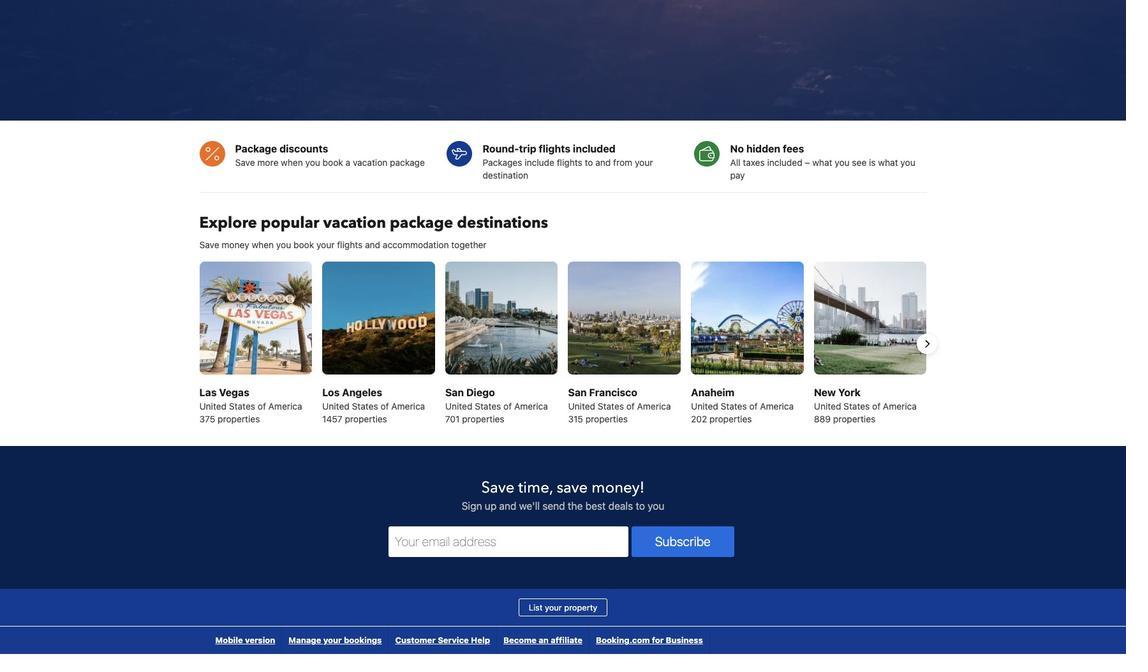 Task type: describe. For each thing, give the bounding box(es) containing it.
properties for las vegas
[[218, 414, 260, 425]]

money
[[222, 240, 249, 251]]

subscribe
[[656, 534, 711, 549]]

save time, save money! footer
[[0, 446, 1127, 661]]

united for new york
[[815, 401, 842, 412]]

taxes
[[743, 157, 765, 168]]

hidden
[[747, 143, 781, 155]]

together
[[452, 240, 487, 251]]

you inside the "save time, save money! sign up and we'll send the best deals to you"
[[648, 501, 665, 512]]

version
[[245, 635, 275, 646]]

book inside explore popular vacation package destinations save money when you book your flights and accommodation together
[[294, 240, 314, 251]]

best
[[586, 501, 606, 512]]

manage
[[289, 635, 321, 646]]

united for las vegas
[[200, 401, 227, 412]]

for
[[652, 635, 664, 646]]

popular
[[261, 213, 320, 234]]

america for san diego
[[515, 401, 548, 412]]

america for new york
[[884, 401, 917, 412]]

vegas
[[219, 387, 250, 398]]

united for los angeles
[[323, 401, 350, 412]]

deals
[[609, 501, 634, 512]]

no hidden fees all taxes included – what you see is what you pay
[[731, 143, 916, 181]]

san for san diego
[[446, 387, 464, 398]]

1 what from the left
[[813, 157, 833, 168]]

york
[[839, 387, 861, 398]]

your inside round-trip flights included packages include flights to and from your destination
[[635, 157, 653, 168]]

2 what from the left
[[879, 157, 899, 168]]

united inside anaheim united states of america 202 properties
[[692, 401, 719, 412]]

is
[[870, 157, 876, 168]]

list
[[529, 603, 543, 613]]

202
[[692, 414, 708, 425]]

round-
[[483, 143, 519, 155]]

mobile version link
[[209, 627, 282, 655]]

your inside explore popular vacation package destinations save money when you book your flights and accommodation together
[[317, 240, 335, 251]]

375
[[200, 414, 215, 425]]

states for los angeles
[[352, 401, 378, 412]]

trip
[[519, 143, 537, 155]]

package inside package discounts save more when you book a vacation package
[[390, 157, 425, 168]]

properties for los angeles
[[345, 414, 387, 425]]

mobile version
[[215, 635, 275, 646]]

property
[[565, 603, 598, 613]]

save inside package discounts save more when you book a vacation package
[[235, 157, 255, 168]]

save time, save money! sign up and we'll send the best deals to you
[[462, 478, 665, 512]]

up
[[485, 501, 497, 512]]

package
[[235, 143, 277, 155]]

list your property link
[[519, 599, 608, 617]]

america for los angeles
[[392, 401, 425, 412]]

discounts
[[280, 143, 328, 155]]

anaheim
[[692, 387, 735, 398]]

flights inside explore popular vacation package destinations save money when you book your flights and accommodation together
[[337, 240, 363, 251]]

booking.com
[[596, 635, 650, 646]]

destination
[[483, 170, 529, 181]]

united for san francisco
[[569, 401, 596, 412]]

package discounts save more when you book a vacation package
[[235, 143, 425, 168]]

san for san francisco
[[569, 387, 587, 398]]

united for san diego
[[446, 401, 473, 412]]

las vegas united states of america 375 properties
[[200, 387, 302, 425]]

bookings
[[344, 635, 382, 646]]

properties for san diego
[[462, 414, 505, 425]]

and inside explore popular vacation package destinations save money when you book your flights and accommodation together
[[365, 240, 381, 251]]

packages
[[483, 157, 523, 168]]

time,
[[519, 478, 553, 499]]

navigation containing mobile version
[[209, 627, 711, 655]]

service
[[438, 635, 469, 646]]

the
[[568, 501, 583, 512]]

no
[[731, 143, 745, 155]]

las
[[200, 387, 217, 398]]

vacation inside explore popular vacation package destinations save money when you book your flights and accommodation together
[[323, 213, 386, 234]]

customer service help link
[[389, 627, 497, 655]]

america inside anaheim united states of america 202 properties
[[761, 401, 794, 412]]

your inside navigation
[[324, 635, 342, 646]]



Task type: vqa. For each thing, say whether or not it's contained in the screenshot.
when inside the 'Explore popular vacation package destinations Save money when you book your flights and accommodation together'
yes



Task type: locate. For each thing, give the bounding box(es) containing it.
package inside explore popular vacation package destinations save money when you book your flights and accommodation together
[[390, 213, 454, 234]]

included down fees
[[768, 157, 803, 168]]

2 horizontal spatial and
[[596, 157, 611, 168]]

san inside "san francisco united states of america 315 properties"
[[569, 387, 587, 398]]

fees
[[783, 143, 805, 155]]

4 united from the left
[[569, 401, 596, 412]]

your right list
[[545, 603, 562, 613]]

1 vertical spatial vacation
[[323, 213, 386, 234]]

america inside san diego united states of america 701 properties
[[515, 401, 548, 412]]

customer
[[396, 635, 436, 646]]

an
[[539, 635, 549, 646]]

you right deals
[[648, 501, 665, 512]]

5 states from the left
[[721, 401, 747, 412]]

2 properties from the left
[[345, 414, 387, 425]]

3 of from the left
[[504, 401, 512, 412]]

of inside "san francisco united states of america 315 properties"
[[627, 401, 635, 412]]

become an affiliate
[[504, 635, 583, 646]]

united up 375
[[200, 401, 227, 412]]

889
[[815, 414, 831, 425]]

new york united states of america 889 properties
[[815, 387, 917, 425]]

san up 315
[[569, 387, 587, 398]]

san francisco united states of america 315 properties
[[569, 387, 671, 425]]

a
[[346, 157, 351, 168]]

see
[[853, 157, 867, 168]]

package
[[390, 157, 425, 168], [390, 213, 454, 234]]

4 properties from the left
[[586, 414, 628, 425]]

save left money
[[200, 240, 219, 251]]

when inside explore popular vacation package destinations save money when you book your flights and accommodation together
[[252, 240, 274, 251]]

of inside san diego united states of america 701 properties
[[504, 401, 512, 412]]

explore popular vacation package destinations save money when you book your flights and accommodation together
[[200, 213, 549, 251]]

1 vertical spatial book
[[294, 240, 314, 251]]

0 vertical spatial when
[[281, 157, 303, 168]]

1 states from the left
[[229, 401, 255, 412]]

4 america from the left
[[638, 401, 671, 412]]

united inside new york united states of america 889 properties
[[815, 401, 842, 412]]

package right a
[[390, 157, 425, 168]]

1 united from the left
[[200, 401, 227, 412]]

include
[[525, 157, 555, 168]]

your right manage at the left of the page
[[324, 635, 342, 646]]

properties inside anaheim united states of america 202 properties
[[710, 414, 752, 425]]

of inside los angeles united states of america 1457 properties
[[381, 401, 389, 412]]

1 horizontal spatial included
[[768, 157, 803, 168]]

help
[[471, 635, 490, 646]]

united inside los angeles united states of america 1457 properties
[[323, 401, 350, 412]]

package up accommodation
[[390, 213, 454, 234]]

america
[[269, 401, 302, 412], [392, 401, 425, 412], [515, 401, 548, 412], [638, 401, 671, 412], [761, 401, 794, 412], [884, 401, 917, 412]]

to right deals
[[636, 501, 646, 512]]

navigation
[[209, 627, 711, 655], [214, 655, 913, 661]]

0 vertical spatial and
[[596, 157, 611, 168]]

states down the angeles
[[352, 401, 378, 412]]

2 of from the left
[[381, 401, 389, 412]]

properties down diego in the left of the page
[[462, 414, 505, 425]]

states down anaheim
[[721, 401, 747, 412]]

united up 202 on the bottom of page
[[692, 401, 719, 412]]

save inside explore popular vacation package destinations save money when you book your flights and accommodation together
[[200, 240, 219, 251]]

1 vertical spatial included
[[768, 157, 803, 168]]

properties inside las vegas united states of america 375 properties
[[218, 414, 260, 425]]

you left "see"
[[835, 157, 850, 168]]

you inside package discounts save more when you book a vacation package
[[306, 157, 320, 168]]

0 horizontal spatial and
[[365, 240, 381, 251]]

1 properties from the left
[[218, 414, 260, 425]]

america inside los angeles united states of america 1457 properties
[[392, 401, 425, 412]]

your
[[635, 157, 653, 168], [317, 240, 335, 251], [545, 603, 562, 613], [324, 635, 342, 646]]

5 properties from the left
[[710, 414, 752, 425]]

what right is
[[879, 157, 899, 168]]

you down the popular
[[276, 240, 291, 251]]

and inside the "save time, save money! sign up and we'll send the best deals to you"
[[500, 501, 517, 512]]

1 horizontal spatial when
[[281, 157, 303, 168]]

booking.com for business
[[596, 635, 703, 646]]

1 san from the left
[[446, 387, 464, 398]]

america inside las vegas united states of america 375 properties
[[269, 401, 302, 412]]

of for san diego
[[504, 401, 512, 412]]

0 horizontal spatial included
[[573, 143, 616, 155]]

of inside new york united states of america 889 properties
[[873, 401, 881, 412]]

when
[[281, 157, 303, 168], [252, 240, 274, 251]]

book inside package discounts save more when you book a vacation package
[[323, 157, 343, 168]]

3 properties from the left
[[462, 414, 505, 425]]

1 of from the left
[[258, 401, 266, 412]]

become
[[504, 635, 537, 646]]

states inside new york united states of america 889 properties
[[844, 401, 870, 412]]

0 vertical spatial included
[[573, 143, 616, 155]]

save up up
[[482, 478, 515, 499]]

states down diego in the left of the page
[[475, 401, 501, 412]]

0 vertical spatial flights
[[539, 143, 571, 155]]

to inside the "save time, save money! sign up and we'll send the best deals to you"
[[636, 501, 646, 512]]

diego
[[467, 387, 495, 398]]

save down package
[[235, 157, 255, 168]]

states inside san diego united states of america 701 properties
[[475, 401, 501, 412]]

san diego united states of america 701 properties
[[446, 387, 548, 425]]

we'll
[[520, 501, 540, 512]]

1 vertical spatial to
[[636, 501, 646, 512]]

save inside the "save time, save money! sign up and we'll send the best deals to you"
[[482, 478, 515, 499]]

0 vertical spatial book
[[323, 157, 343, 168]]

1 vertical spatial flights
[[557, 157, 583, 168]]

vacation down a
[[323, 213, 386, 234]]

states inside las vegas united states of america 375 properties
[[229, 401, 255, 412]]

united inside san diego united states of america 701 properties
[[446, 401, 473, 412]]

1 horizontal spatial book
[[323, 157, 343, 168]]

0 horizontal spatial book
[[294, 240, 314, 251]]

6 america from the left
[[884, 401, 917, 412]]

america inside new york united states of america 889 properties
[[884, 401, 917, 412]]

san left diego in the left of the page
[[446, 387, 464, 398]]

book left a
[[323, 157, 343, 168]]

2 horizontal spatial save
[[482, 478, 515, 499]]

states for san diego
[[475, 401, 501, 412]]

sign
[[462, 501, 482, 512]]

anaheim united states of america 202 properties
[[692, 387, 794, 425]]

4 of from the left
[[627, 401, 635, 412]]

round-trip flights included packages include flights to and from your destination
[[483, 143, 653, 181]]

explore
[[200, 213, 257, 234]]

next image
[[920, 336, 935, 352]]

america for las vegas
[[269, 401, 302, 412]]

701
[[446, 414, 460, 425]]

5 america from the left
[[761, 401, 794, 412]]

accommodation
[[383, 240, 449, 251]]

Your email address email field
[[389, 527, 629, 557]]

5 of from the left
[[750, 401, 758, 412]]

states
[[229, 401, 255, 412], [352, 401, 378, 412], [475, 401, 501, 412], [598, 401, 624, 412], [721, 401, 747, 412], [844, 401, 870, 412]]

destinations
[[457, 213, 549, 234]]

to
[[585, 157, 593, 168], [636, 501, 646, 512]]

united up the 701
[[446, 401, 473, 412]]

you right is
[[901, 157, 916, 168]]

manage your bookings link
[[282, 627, 388, 655]]

0 horizontal spatial what
[[813, 157, 833, 168]]

0 horizontal spatial save
[[200, 240, 219, 251]]

properties inside san diego united states of america 701 properties
[[462, 414, 505, 425]]

united up 315
[[569, 401, 596, 412]]

book
[[323, 157, 343, 168], [294, 240, 314, 251]]

what right –
[[813, 157, 833, 168]]

vacation inside package discounts save more when you book a vacation package
[[353, 157, 388, 168]]

0 horizontal spatial when
[[252, 240, 274, 251]]

more
[[258, 157, 279, 168]]

2 states from the left
[[352, 401, 378, 412]]

states for san francisco
[[598, 401, 624, 412]]

money!
[[592, 478, 645, 499]]

to left from
[[585, 157, 593, 168]]

save
[[235, 157, 255, 168], [200, 240, 219, 251], [482, 478, 515, 499]]

properties
[[218, 414, 260, 425], [345, 414, 387, 425], [462, 414, 505, 425], [586, 414, 628, 425], [710, 414, 752, 425], [834, 414, 876, 425]]

2 vertical spatial save
[[482, 478, 515, 499]]

states for new york
[[844, 401, 870, 412]]

3 states from the left
[[475, 401, 501, 412]]

0 vertical spatial to
[[585, 157, 593, 168]]

manage your bookings
[[289, 635, 382, 646]]

you down "discounts"
[[306, 157, 320, 168]]

6 states from the left
[[844, 401, 870, 412]]

what
[[813, 157, 833, 168], [879, 157, 899, 168]]

america for san francisco
[[638, 401, 671, 412]]

of
[[258, 401, 266, 412], [381, 401, 389, 412], [504, 401, 512, 412], [627, 401, 635, 412], [750, 401, 758, 412], [873, 401, 881, 412]]

included up from
[[573, 143, 616, 155]]

and
[[596, 157, 611, 168], [365, 240, 381, 251], [500, 501, 517, 512]]

united
[[200, 401, 227, 412], [323, 401, 350, 412], [446, 401, 473, 412], [569, 401, 596, 412], [692, 401, 719, 412], [815, 401, 842, 412]]

4 states from the left
[[598, 401, 624, 412]]

2 america from the left
[[392, 401, 425, 412]]

subscribe button
[[632, 527, 735, 557]]

from
[[614, 157, 633, 168]]

properties inside new york united states of america 889 properties
[[834, 414, 876, 425]]

your right from
[[635, 157, 653, 168]]

san
[[446, 387, 464, 398], [569, 387, 587, 398]]

properties for san francisco
[[586, 414, 628, 425]]

0 horizontal spatial to
[[585, 157, 593, 168]]

of inside las vegas united states of america 375 properties
[[258, 401, 266, 412]]

of for san francisco
[[627, 401, 635, 412]]

of inside anaheim united states of america 202 properties
[[750, 401, 758, 412]]

you
[[306, 157, 320, 168], [835, 157, 850, 168], [901, 157, 916, 168], [276, 240, 291, 251], [648, 501, 665, 512]]

–
[[805, 157, 811, 168]]

san inside san diego united states of america 701 properties
[[446, 387, 464, 398]]

2 san from the left
[[569, 387, 587, 398]]

you inside explore popular vacation package destinations save money when you book your flights and accommodation together
[[276, 240, 291, 251]]

of for los angeles
[[381, 401, 389, 412]]

properties inside los angeles united states of america 1457 properties
[[345, 414, 387, 425]]

angeles
[[342, 387, 382, 398]]

francisco
[[590, 387, 638, 398]]

3 america from the left
[[515, 401, 548, 412]]

2 package from the top
[[390, 213, 454, 234]]

and left from
[[596, 157, 611, 168]]

1 america from the left
[[269, 401, 302, 412]]

6 united from the left
[[815, 401, 842, 412]]

states for las vegas
[[229, 401, 255, 412]]

list your property
[[529, 603, 598, 613]]

1 horizontal spatial what
[[879, 157, 899, 168]]

1 horizontal spatial save
[[235, 157, 255, 168]]

mobile
[[215, 635, 243, 646]]

properties down vegas
[[218, 414, 260, 425]]

included inside no hidden fees all taxes included – what you see is what you pay
[[768, 157, 803, 168]]

states down vegas
[[229, 401, 255, 412]]

united inside las vegas united states of america 375 properties
[[200, 401, 227, 412]]

explore popular vacation package destinations region
[[189, 262, 938, 426]]

1 horizontal spatial and
[[500, 501, 517, 512]]

united up 1457
[[323, 401, 350, 412]]

properties for new york
[[834, 414, 876, 425]]

america inside "san francisco united states of america 315 properties"
[[638, 401, 671, 412]]

1 package from the top
[[390, 157, 425, 168]]

properties down york
[[834, 414, 876, 425]]

states down francisco
[[598, 401, 624, 412]]

included inside round-trip flights included packages include flights to and from your destination
[[573, 143, 616, 155]]

1 horizontal spatial san
[[569, 387, 587, 398]]

2 vertical spatial and
[[500, 501, 517, 512]]

0 vertical spatial vacation
[[353, 157, 388, 168]]

properties right 202 on the bottom of page
[[710, 414, 752, 425]]

flights
[[539, 143, 571, 155], [557, 157, 583, 168], [337, 240, 363, 251]]

1 horizontal spatial to
[[636, 501, 646, 512]]

booking.com for business link
[[590, 627, 710, 655]]

become an affiliate link
[[497, 627, 589, 655]]

0 vertical spatial save
[[235, 157, 255, 168]]

of for las vegas
[[258, 401, 266, 412]]

your down the popular
[[317, 240, 335, 251]]

1 vertical spatial and
[[365, 240, 381, 251]]

all
[[731, 157, 741, 168]]

315
[[569, 414, 584, 425]]

2 united from the left
[[323, 401, 350, 412]]

included
[[573, 143, 616, 155], [768, 157, 803, 168]]

states inside anaheim united states of america 202 properties
[[721, 401, 747, 412]]

new
[[815, 387, 837, 398]]

6 of from the left
[[873, 401, 881, 412]]

1 vertical spatial when
[[252, 240, 274, 251]]

5 united from the left
[[692, 401, 719, 412]]

send
[[543, 501, 566, 512]]

properties down the angeles
[[345, 414, 387, 425]]

save
[[557, 478, 588, 499]]

when right money
[[252, 240, 274, 251]]

states down york
[[844, 401, 870, 412]]

2 vertical spatial flights
[[337, 240, 363, 251]]

0 vertical spatial package
[[390, 157, 425, 168]]

1 vertical spatial save
[[200, 240, 219, 251]]

los angeles united states of america 1457 properties
[[323, 387, 425, 425]]

customer service help
[[396, 635, 490, 646]]

and inside round-trip flights included packages include flights to and from your destination
[[596, 157, 611, 168]]

when down "discounts"
[[281, 157, 303, 168]]

properties down francisco
[[586, 414, 628, 425]]

book down the popular
[[294, 240, 314, 251]]

vacation
[[353, 157, 388, 168], [323, 213, 386, 234]]

to inside round-trip flights included packages include flights to and from your destination
[[585, 157, 593, 168]]

business
[[666, 635, 703, 646]]

pay
[[731, 170, 746, 181]]

3 united from the left
[[446, 401, 473, 412]]

vacation right a
[[353, 157, 388, 168]]

properties inside "san francisco united states of america 315 properties"
[[586, 414, 628, 425]]

united up '889'
[[815, 401, 842, 412]]

states inside los angeles united states of america 1457 properties
[[352, 401, 378, 412]]

when inside package discounts save more when you book a vacation package
[[281, 157, 303, 168]]

and left accommodation
[[365, 240, 381, 251]]

0 horizontal spatial san
[[446, 387, 464, 398]]

states inside "san francisco united states of america 315 properties"
[[598, 401, 624, 412]]

and right up
[[500, 501, 517, 512]]

1457
[[323, 414, 343, 425]]

united inside "san francisco united states of america 315 properties"
[[569, 401, 596, 412]]

of for new york
[[873, 401, 881, 412]]

6 properties from the left
[[834, 414, 876, 425]]

los
[[323, 387, 340, 398]]

affiliate
[[551, 635, 583, 646]]

1 vertical spatial package
[[390, 213, 454, 234]]



